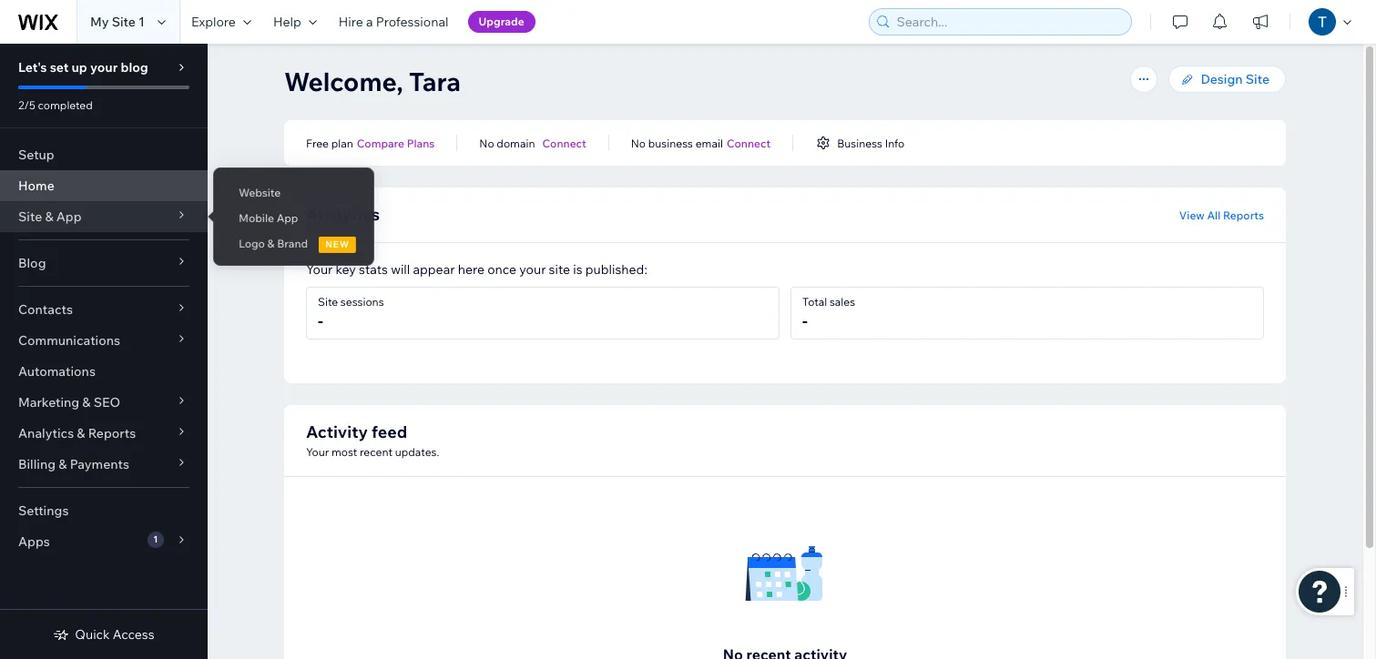 Task type: vqa. For each thing, say whether or not it's contained in the screenshot.
'Buy
no



Task type: describe. For each thing, give the bounding box(es) containing it.
logo
[[239, 237, 265, 251]]

1 horizontal spatial your
[[520, 261, 546, 278]]

sessions
[[341, 295, 384, 309]]

is
[[573, 261, 583, 278]]

feed
[[372, 422, 407, 443]]

activity
[[306, 422, 368, 443]]

hire a professional link
[[328, 0, 460, 44]]

no for no business email connect
[[631, 136, 646, 150]]

hire a professional
[[339, 14, 449, 30]]

email
[[696, 136, 723, 150]]

quick access
[[75, 627, 155, 643]]

& for site
[[45, 209, 53, 225]]

sidebar element
[[0, 44, 208, 660]]

up
[[72, 59, 87, 76]]

total
[[803, 295, 827, 309]]

Search... field
[[891, 9, 1126, 35]]

business info
[[837, 136, 905, 150]]

design site link
[[1168, 66, 1286, 93]]

sales
[[830, 295, 856, 309]]

& for analytics
[[77, 425, 85, 442]]

app inside "link"
[[277, 211, 298, 225]]

site right design
[[1246, 71, 1270, 87]]

no for no domain connect
[[480, 136, 494, 150]]

site
[[549, 261, 570, 278]]

activity feed your most recent updates.
[[306, 422, 439, 459]]

setup
[[18, 147, 54, 163]]

new
[[325, 239, 350, 251]]

analytics & reports button
[[0, 418, 208, 449]]

site right my
[[112, 14, 136, 30]]

settings
[[18, 503, 69, 519]]

explore
[[191, 14, 236, 30]]

completed
[[38, 98, 93, 112]]

welcome,
[[284, 66, 403, 97]]

1 inside sidebar element
[[153, 534, 158, 546]]

site & app button
[[0, 201, 208, 232]]

apps
[[18, 534, 50, 550]]

let's
[[18, 59, 47, 76]]

connect link for no business email connect
[[727, 135, 771, 151]]

my
[[90, 14, 109, 30]]

- for site sessions -
[[318, 311, 323, 332]]

& for logo
[[267, 237, 275, 251]]

welcome, tara
[[284, 66, 461, 97]]

app inside 'dropdown button'
[[56, 209, 82, 225]]

compare
[[357, 136, 405, 150]]

payments
[[70, 456, 129, 473]]

hire
[[339, 14, 363, 30]]

1 connect from the left
[[543, 136, 586, 150]]

2 connect from the left
[[727, 136, 771, 150]]

blog
[[121, 59, 148, 76]]

brand
[[277, 237, 308, 251]]

plans
[[407, 136, 435, 150]]

marketing & seo
[[18, 394, 120, 411]]

2/5 completed
[[18, 98, 93, 112]]

your inside sidebar element
[[90, 59, 118, 76]]

once
[[488, 261, 517, 278]]

free
[[306, 136, 329, 150]]

set
[[50, 59, 69, 76]]

design site
[[1201, 71, 1270, 87]]

your key stats will appear here once your site is published:
[[306, 261, 648, 278]]

upgrade button
[[468, 11, 535, 33]]

design
[[1201, 71, 1243, 87]]

contacts
[[18, 302, 73, 318]]

published:
[[586, 261, 648, 278]]

logo & brand
[[239, 237, 308, 251]]

0 horizontal spatial 1
[[139, 14, 145, 30]]

reports for analytics & reports
[[88, 425, 136, 442]]

business
[[837, 136, 883, 150]]

billing & payments button
[[0, 449, 208, 480]]

help
[[273, 14, 301, 30]]

contacts button
[[0, 294, 208, 325]]

no business email connect
[[631, 136, 771, 150]]



Task type: locate. For each thing, give the bounding box(es) containing it.
marketing
[[18, 394, 79, 411]]

help button
[[262, 0, 328, 44]]

reports for view all reports
[[1224, 208, 1265, 222]]

app down home link on the top of the page
[[56, 209, 82, 225]]

0 horizontal spatial reports
[[88, 425, 136, 442]]

& down home
[[45, 209, 53, 225]]

website
[[239, 186, 281, 200]]

-
[[318, 311, 323, 332], [803, 311, 808, 332]]

analytics inside popup button
[[18, 425, 74, 442]]

mobile
[[239, 211, 274, 225]]

- for total sales -
[[803, 311, 808, 332]]

recent
[[360, 446, 393, 459]]

connect link for no domain connect
[[543, 135, 586, 151]]

1 vertical spatial analytics
[[18, 425, 74, 442]]

no
[[480, 136, 494, 150], [631, 136, 646, 150]]

app down website link
[[277, 211, 298, 225]]

plan
[[331, 136, 353, 150]]

& for billing
[[59, 456, 67, 473]]

professional
[[376, 14, 449, 30]]

no left 'domain'
[[480, 136, 494, 150]]

connect link
[[543, 135, 586, 151], [727, 135, 771, 151]]

0 vertical spatial your
[[306, 261, 333, 278]]

1 your from the top
[[306, 261, 333, 278]]

quick access button
[[53, 627, 155, 643]]

mobile app
[[239, 211, 298, 225]]

&
[[45, 209, 53, 225], [267, 237, 275, 251], [82, 394, 91, 411], [77, 425, 85, 442], [59, 456, 67, 473]]

automations link
[[0, 356, 208, 387]]

key
[[336, 261, 356, 278]]

& up billing & payments
[[77, 425, 85, 442]]

marketing & seo button
[[0, 387, 208, 418]]

view all reports
[[1180, 208, 1265, 222]]

1 - from the left
[[318, 311, 323, 332]]

seo
[[94, 394, 120, 411]]

domain
[[497, 136, 535, 150]]

& inside site & app 'dropdown button'
[[45, 209, 53, 225]]

2 no from the left
[[631, 136, 646, 150]]

total sales -
[[803, 295, 856, 332]]

2 your from the top
[[306, 446, 329, 459]]

reports right all
[[1224, 208, 1265, 222]]

business info button
[[816, 135, 905, 151]]

1 horizontal spatial 1
[[153, 534, 158, 546]]

& right billing
[[59, 456, 67, 473]]

your
[[90, 59, 118, 76], [520, 261, 546, 278]]

0 horizontal spatial your
[[90, 59, 118, 76]]

- inside total sales -
[[803, 311, 808, 332]]

0 vertical spatial your
[[90, 59, 118, 76]]

reports
[[1224, 208, 1265, 222], [88, 425, 136, 442]]

home
[[18, 178, 54, 194]]

& for marketing
[[82, 394, 91, 411]]

home link
[[0, 170, 208, 201]]

analytics for analytics & reports
[[18, 425, 74, 442]]

view
[[1180, 208, 1205, 222]]

quick
[[75, 627, 110, 643]]

site & app
[[18, 209, 82, 225]]

updates.
[[395, 446, 439, 459]]

& right logo
[[267, 237, 275, 251]]

1 vertical spatial 1
[[153, 534, 158, 546]]

your left key
[[306, 261, 333, 278]]

1 vertical spatial reports
[[88, 425, 136, 442]]

blog button
[[0, 248, 208, 279]]

mobile app link
[[213, 203, 375, 234]]

tara
[[409, 66, 461, 97]]

& inside marketing & seo popup button
[[82, 394, 91, 411]]

business
[[648, 136, 693, 150]]

communications button
[[0, 325, 208, 356]]

upgrade
[[479, 15, 525, 28]]

0 vertical spatial 1
[[139, 14, 145, 30]]

connect link right 'domain'
[[543, 135, 586, 151]]

1 right my
[[139, 14, 145, 30]]

2/5
[[18, 98, 35, 112]]

1 horizontal spatial connect link
[[727, 135, 771, 151]]

most
[[332, 446, 357, 459]]

stats
[[359, 261, 388, 278]]

1 connect link from the left
[[543, 135, 586, 151]]

site left sessions
[[318, 295, 338, 309]]

0 horizontal spatial -
[[318, 311, 323, 332]]

1 horizontal spatial app
[[277, 211, 298, 225]]

0 vertical spatial analytics
[[306, 204, 380, 225]]

all
[[1208, 208, 1221, 222]]

billing & payments
[[18, 456, 129, 473]]

blog
[[18, 255, 46, 271]]

1 vertical spatial your
[[306, 446, 329, 459]]

1 no from the left
[[480, 136, 494, 150]]

1 horizontal spatial connect
[[727, 136, 771, 150]]

website link
[[213, 178, 375, 209]]

connect link right email
[[727, 135, 771, 151]]

reports inside popup button
[[88, 425, 136, 442]]

1 horizontal spatial reports
[[1224, 208, 1265, 222]]

2 connect link from the left
[[727, 135, 771, 151]]

0 horizontal spatial app
[[56, 209, 82, 225]]

site down home
[[18, 209, 42, 225]]

access
[[113, 627, 155, 643]]

app
[[56, 209, 82, 225], [277, 211, 298, 225]]

your left site
[[520, 261, 546, 278]]

analytics for analytics
[[306, 204, 380, 225]]

site inside 'dropdown button'
[[18, 209, 42, 225]]

- inside site sessions -
[[318, 311, 323, 332]]

analytics down 'marketing'
[[18, 425, 74, 442]]

1 horizontal spatial no
[[631, 136, 646, 150]]

0 horizontal spatial analytics
[[18, 425, 74, 442]]

& left seo on the left
[[82, 394, 91, 411]]

1
[[139, 14, 145, 30], [153, 534, 158, 546]]

reports down seo on the left
[[88, 425, 136, 442]]

analytics
[[306, 204, 380, 225], [18, 425, 74, 442]]

here
[[458, 261, 485, 278]]

will
[[391, 261, 410, 278]]

appear
[[413, 261, 455, 278]]

connect right 'domain'
[[543, 136, 586, 150]]

& inside "analytics & reports" popup button
[[77, 425, 85, 442]]

0 horizontal spatial connect
[[543, 136, 586, 150]]

1 down settings link
[[153, 534, 158, 546]]

no left the business
[[631, 136, 646, 150]]

0 horizontal spatial no
[[480, 136, 494, 150]]

a
[[366, 14, 373, 30]]

0 vertical spatial reports
[[1224, 208, 1265, 222]]

connect right email
[[727, 136, 771, 150]]

0 horizontal spatial connect link
[[543, 135, 586, 151]]

view all reports button
[[1180, 207, 1265, 223]]

billing
[[18, 456, 56, 473]]

& inside billing & payments popup button
[[59, 456, 67, 473]]

let's set up your blog
[[18, 59, 148, 76]]

free plan compare plans
[[306, 136, 435, 150]]

1 horizontal spatial -
[[803, 311, 808, 332]]

my site 1
[[90, 14, 145, 30]]

settings link
[[0, 496, 208, 527]]

compare plans link
[[357, 135, 435, 151]]

no domain connect
[[480, 136, 586, 150]]

analytics up new
[[306, 204, 380, 225]]

your inside activity feed your most recent updates.
[[306, 446, 329, 459]]

2 - from the left
[[803, 311, 808, 332]]

site inside site sessions -
[[318, 295, 338, 309]]

info
[[885, 136, 905, 150]]

1 vertical spatial your
[[520, 261, 546, 278]]

reports inside button
[[1224, 208, 1265, 222]]

your
[[306, 261, 333, 278], [306, 446, 329, 459]]

1 horizontal spatial analytics
[[306, 204, 380, 225]]

analytics & reports
[[18, 425, 136, 442]]

your right up at the top left of page
[[90, 59, 118, 76]]

communications
[[18, 333, 120, 349]]

site sessions -
[[318, 295, 384, 332]]

connect
[[543, 136, 586, 150], [727, 136, 771, 150]]

your left most
[[306, 446, 329, 459]]



